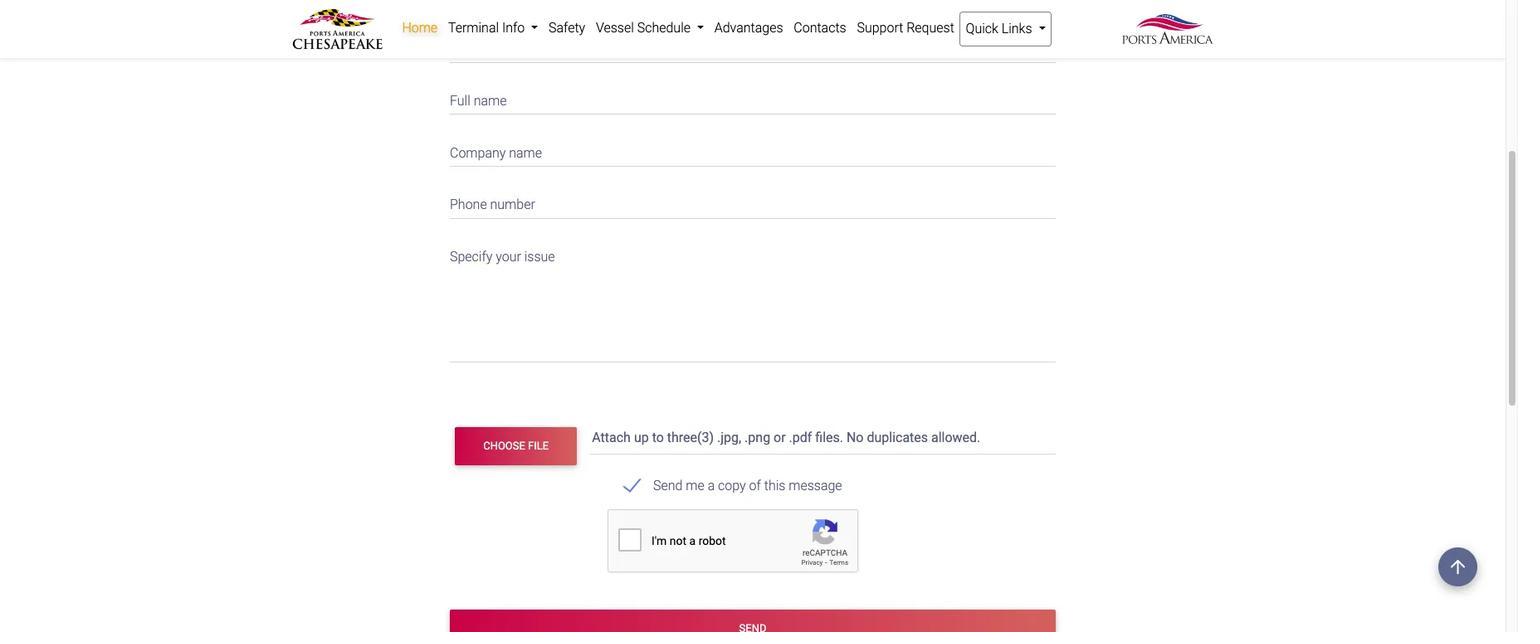 Task type: vqa. For each thing, say whether or not it's contained in the screenshot.
Phone number
yes



Task type: describe. For each thing, give the bounding box(es) containing it.
vessel schedule
[[596, 20, 694, 36]]

advantages link
[[709, 12, 789, 45]]

send
[[653, 478, 683, 494]]

terminal
[[448, 20, 499, 36]]

phone
[[450, 197, 487, 213]]

home link
[[397, 12, 443, 45]]

terminal info link
[[443, 12, 543, 45]]

schedule
[[637, 20, 691, 36]]

this
[[764, 478, 786, 494]]

quick links
[[966, 21, 1036, 37]]

Company name text field
[[450, 135, 1056, 167]]

advantages
[[715, 20, 783, 36]]

quick links link
[[960, 12, 1052, 46]]

a
[[708, 478, 715, 494]]

name for company name
[[509, 145, 542, 161]]

company name
[[450, 145, 542, 161]]

message
[[789, 478, 842, 494]]

number
[[490, 197, 535, 213]]

send me a copy of this message
[[653, 478, 842, 494]]

Full name text field
[[450, 83, 1056, 115]]

links
[[1002, 21, 1032, 37]]

copy
[[718, 478, 746, 494]]

contacts
[[794, 20, 846, 36]]

info
[[502, 20, 525, 36]]

of
[[749, 478, 761, 494]]



Task type: locate. For each thing, give the bounding box(es) containing it.
vessel
[[596, 20, 634, 36]]

specify your issue
[[450, 249, 555, 265]]

contacts link
[[789, 12, 852, 45]]

your
[[496, 249, 521, 265]]

safety link
[[543, 12, 591, 45]]

choose
[[483, 440, 525, 452]]

name for full name
[[474, 93, 507, 109]]

support request
[[857, 20, 955, 36]]

mail
[[461, 41, 486, 57]]

0 vertical spatial name
[[474, 93, 507, 109]]

full name
[[450, 93, 507, 109]]

vessel schedule link
[[591, 12, 709, 45]]

specify
[[450, 249, 493, 265]]

name right company
[[509, 145, 542, 161]]

0 horizontal spatial name
[[474, 93, 507, 109]]

Attach up to three(3) .jpg, .png or .pdf files. No duplicates allowed. text field
[[590, 422, 1059, 455]]

file
[[528, 440, 549, 452]]

E-mail email field
[[450, 31, 1056, 63]]

1 vertical spatial name
[[509, 145, 542, 161]]

phone number
[[450, 197, 535, 213]]

quick
[[966, 21, 999, 37]]

name right full
[[474, 93, 507, 109]]

support
[[857, 20, 903, 36]]

issue
[[524, 249, 555, 265]]

me
[[686, 478, 705, 494]]

e-mail
[[450, 41, 486, 57]]

go to top image
[[1439, 548, 1478, 587]]

home
[[402, 20, 438, 36]]

safety
[[549, 20, 585, 36]]

full
[[450, 93, 471, 109]]

Phone number text field
[[450, 187, 1056, 219]]

name
[[474, 93, 507, 109], [509, 145, 542, 161]]

choose file
[[483, 440, 549, 452]]

Specify your issue text field
[[450, 239, 1056, 362]]

company
[[450, 145, 506, 161]]

1 horizontal spatial name
[[509, 145, 542, 161]]

support request link
[[852, 12, 960, 45]]

e-
[[450, 41, 461, 57]]

terminal info
[[448, 20, 528, 36]]

request
[[907, 20, 955, 36]]



